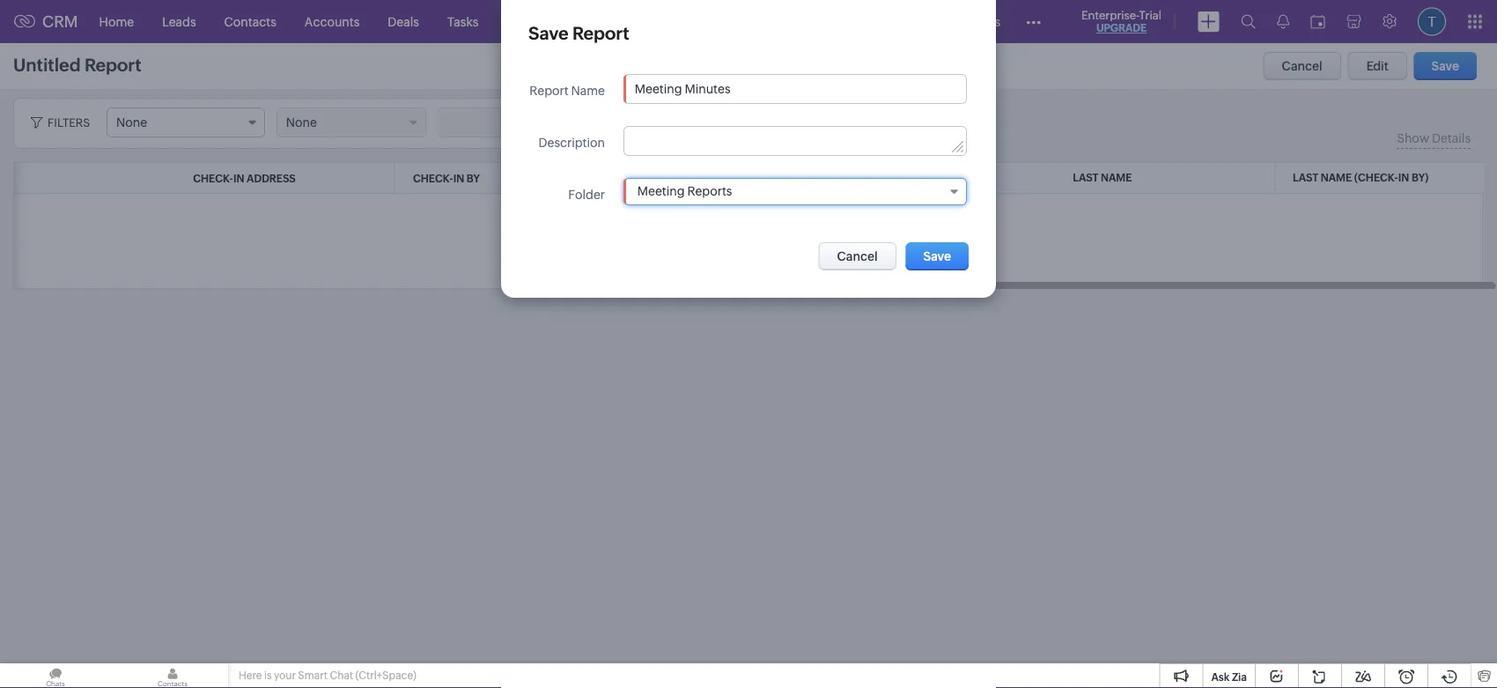 Task type: locate. For each thing, give the bounding box(es) containing it.
check- for check-in city
[[633, 172, 674, 184]]

report up report name
[[573, 23, 630, 43]]

check-
[[633, 172, 674, 184], [193, 172, 233, 184], [413, 172, 454, 184]]

2 horizontal spatial report
[[573, 23, 630, 43]]

last
[[1074, 172, 1099, 184], [1294, 172, 1319, 184]]

note
[[853, 172, 882, 184]]

projects
[[955, 15, 1001, 29]]

2 horizontal spatial name
[[1322, 172, 1353, 184]]

0 horizontal spatial save button
[[906, 242, 969, 271]]

contacts
[[224, 15, 277, 29]]

cancel left edit button
[[1283, 59, 1323, 73]]

0 horizontal spatial report
[[85, 55, 141, 75]]

1 horizontal spatial cancel
[[1283, 59, 1323, 73]]

cancel button down note
[[819, 242, 897, 271]]

2 check- from the left
[[193, 172, 233, 184]]

1 horizontal spatial cancel button
[[1264, 52, 1342, 80]]

1 vertical spatial report
[[85, 55, 141, 75]]

0 vertical spatial save
[[529, 23, 569, 43]]

1 check- from the left
[[633, 172, 674, 184]]

meeting
[[638, 184, 685, 198]]

report
[[573, 23, 630, 43], [85, 55, 141, 75], [530, 84, 569, 98]]

last name
[[1074, 172, 1133, 184]]

4 in from the left
[[454, 172, 465, 184]]

0 vertical spatial report
[[573, 23, 630, 43]]

0 vertical spatial cancel button
[[1264, 52, 1342, 80]]

3 in from the left
[[233, 172, 245, 184]]

save button
[[1415, 52, 1478, 80], [906, 242, 969, 271]]

0 horizontal spatial check-
[[193, 172, 233, 184]]

accounts
[[305, 15, 360, 29]]

city
[[687, 172, 710, 184]]

by
[[467, 172, 480, 184]]

check- up meeting
[[633, 172, 674, 184]]

deals link
[[374, 0, 433, 43]]

check-in address
[[193, 172, 296, 184]]

cancel button left edit button
[[1264, 52, 1342, 80]]

1 horizontal spatial report
[[530, 84, 569, 98]]

filters
[[48, 116, 90, 130]]

cancel
[[1283, 59, 1323, 73], [838, 249, 878, 263]]

untitled report
[[13, 55, 141, 75]]

cancel button
[[1264, 52, 1342, 80], [819, 242, 897, 271]]

1 vertical spatial save button
[[906, 242, 969, 271]]

address
[[247, 172, 296, 184]]

2 horizontal spatial save
[[1432, 59, 1460, 73]]

0 vertical spatial cancel
[[1283, 59, 1323, 73]]

check- for check-in address
[[193, 172, 233, 184]]

1 vertical spatial cancel button
[[819, 242, 897, 271]]

in left the by
[[454, 172, 465, 184]]

None text field
[[625, 75, 966, 103], [439, 108, 696, 137], [625, 127, 966, 155], [625, 75, 966, 103], [439, 108, 696, 137], [625, 127, 966, 155]]

cancel down note
[[838, 249, 878, 263]]

0 horizontal spatial name
[[571, 84, 605, 98]]

2 vertical spatial save
[[924, 249, 952, 263]]

in left address
[[233, 172, 245, 184]]

1 horizontal spatial last
[[1294, 172, 1319, 184]]

report down home at top left
[[85, 55, 141, 75]]

in for check-in by
[[454, 172, 465, 184]]

0 horizontal spatial cancel button
[[819, 242, 897, 271]]

meeting reports
[[638, 184, 733, 198]]

report up description
[[530, 84, 569, 98]]

crm
[[42, 13, 78, 31]]

upgrade
[[1097, 22, 1147, 34]]

zia
[[1233, 671, 1248, 683]]

cancel for edit
[[1283, 59, 1323, 73]]

untitled
[[13, 55, 81, 75]]

name for report name
[[571, 84, 605, 98]]

calls
[[588, 15, 616, 29]]

3 check- from the left
[[413, 172, 454, 184]]

chats image
[[0, 663, 111, 688]]

1 in from the left
[[674, 172, 685, 184]]

check-in by
[[413, 172, 480, 184]]

name
[[571, 84, 605, 98], [1101, 172, 1133, 184], [1322, 172, 1353, 184]]

(ctrl+space)
[[356, 670, 417, 682]]

report for untitled report
[[85, 55, 141, 75]]

save
[[529, 23, 569, 43], [1432, 59, 1460, 73], [924, 249, 952, 263]]

check- left the by
[[413, 172, 454, 184]]

1 horizontal spatial name
[[1101, 172, 1133, 184]]

reports
[[688, 184, 733, 198]]

0 horizontal spatial cancel
[[838, 249, 878, 263]]

0 vertical spatial save button
[[1415, 52, 1478, 80]]

home
[[99, 15, 134, 29]]

in
[[674, 172, 685, 184], [1399, 172, 1410, 184], [233, 172, 245, 184], [454, 172, 465, 184]]

1 horizontal spatial check-
[[413, 172, 454, 184]]

1 horizontal spatial save
[[924, 249, 952, 263]]

in up meeting reports
[[674, 172, 685, 184]]

0 horizontal spatial last
[[1074, 172, 1099, 184]]

2 last from the left
[[1294, 172, 1319, 184]]

1 vertical spatial cancel
[[838, 249, 878, 263]]

2 horizontal spatial check-
[[633, 172, 674, 184]]

1 last from the left
[[1074, 172, 1099, 184]]

tasks link
[[433, 0, 493, 43]]

is
[[264, 670, 272, 682]]

check- left address
[[193, 172, 233, 184]]

in left 'by)'
[[1399, 172, 1410, 184]]

note title
[[853, 172, 912, 184]]

deals
[[388, 15, 419, 29]]

check- for check-in by
[[413, 172, 454, 184]]



Task type: vqa. For each thing, say whether or not it's contained in the screenshot.
logo
no



Task type: describe. For each thing, give the bounding box(es) containing it.
leads link
[[148, 0, 210, 43]]

calls link
[[574, 0, 630, 43]]

cancel button for save
[[819, 242, 897, 271]]

name for last name (check-in by)
[[1322, 172, 1353, 184]]

title
[[884, 172, 912, 184]]

smart
[[298, 670, 328, 682]]

cancel button for edit
[[1264, 52, 1342, 80]]

contacts image
[[117, 663, 228, 688]]

save report
[[529, 23, 630, 43]]

tasks
[[448, 15, 479, 29]]

here is your smart chat (ctrl+space)
[[239, 670, 417, 682]]

crm link
[[14, 13, 78, 31]]

2 vertical spatial report
[[530, 84, 569, 98]]

report name
[[530, 84, 605, 98]]

ask zia
[[1212, 671, 1248, 683]]

cancel for save
[[838, 249, 878, 263]]

edit
[[1367, 59, 1389, 73]]

your
[[274, 670, 296, 682]]

name for last name
[[1101, 172, 1133, 184]]

in for check-in city
[[674, 172, 685, 184]]

projects link
[[941, 0, 1015, 43]]

last for last name (check-in by)
[[1294, 172, 1319, 184]]

check-in city
[[633, 172, 710, 184]]

here
[[239, 670, 262, 682]]

enterprise-trial upgrade
[[1082, 8, 1162, 34]]

Meeting Reports field
[[624, 178, 967, 205]]

0 horizontal spatial save
[[529, 23, 569, 43]]

accounts link
[[291, 0, 374, 43]]

enterprise-
[[1082, 8, 1140, 22]]

1 horizontal spatial save button
[[1415, 52, 1478, 80]]

contacts link
[[210, 0, 291, 43]]

in for check-in address
[[233, 172, 245, 184]]

1 vertical spatial save
[[1432, 59, 1460, 73]]

description
[[539, 136, 605, 150]]

trial
[[1140, 8, 1162, 22]]

folder
[[569, 188, 605, 202]]

edit button
[[1349, 52, 1408, 80]]

2 in from the left
[[1399, 172, 1410, 184]]

chat
[[330, 670, 353, 682]]

meetings
[[507, 15, 560, 29]]

last for last name
[[1074, 172, 1099, 184]]

leads
[[162, 15, 196, 29]]

ask
[[1212, 671, 1230, 683]]

report for save report
[[573, 23, 630, 43]]

(check-
[[1355, 172, 1399, 184]]

home link
[[85, 0, 148, 43]]

by)
[[1412, 172, 1429, 184]]

last name (check-in by)
[[1294, 172, 1429, 184]]

meetings link
[[493, 0, 574, 43]]



